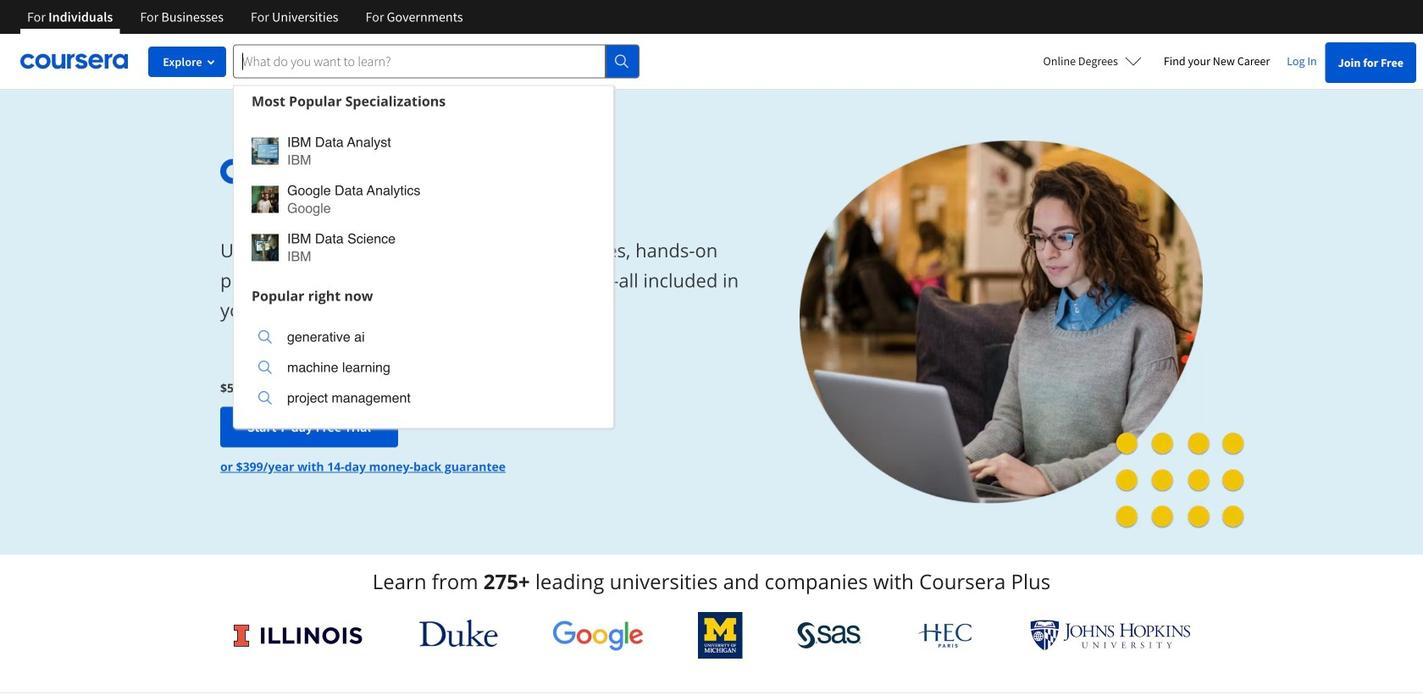 Task type: locate. For each thing, give the bounding box(es) containing it.
1 vertical spatial list box
[[234, 311, 614, 428]]

coursera image
[[20, 48, 128, 75]]

university of illinois at urbana-champaign image
[[232, 622, 365, 650]]

banner navigation
[[14, 0, 477, 34]]

1 list box from the top
[[234, 117, 614, 281]]

None search field
[[233, 44, 640, 429]]

suggestion image image
[[252, 138, 279, 165], [252, 186, 279, 213], [252, 234, 279, 261], [258, 331, 272, 344], [258, 361, 272, 375], [258, 392, 272, 405]]

What do you want to learn? text field
[[233, 44, 606, 78]]

autocomplete results list box
[[233, 85, 614, 429]]

0 vertical spatial list box
[[234, 117, 614, 281]]

duke university image
[[419, 620, 498, 647]]

list box
[[234, 117, 614, 281], [234, 311, 614, 428]]



Task type: vqa. For each thing, say whether or not it's contained in the screenshot.
Coursera For Business image
no



Task type: describe. For each thing, give the bounding box(es) containing it.
university of michigan image
[[699, 613, 743, 659]]

google image
[[553, 620, 644, 652]]

coursera plus image
[[220, 159, 479, 185]]

sas image
[[797, 622, 862, 650]]

2 list box from the top
[[234, 311, 614, 428]]

johns hopkins university image
[[1031, 620, 1192, 652]]

hec paris image
[[917, 619, 976, 653]]



